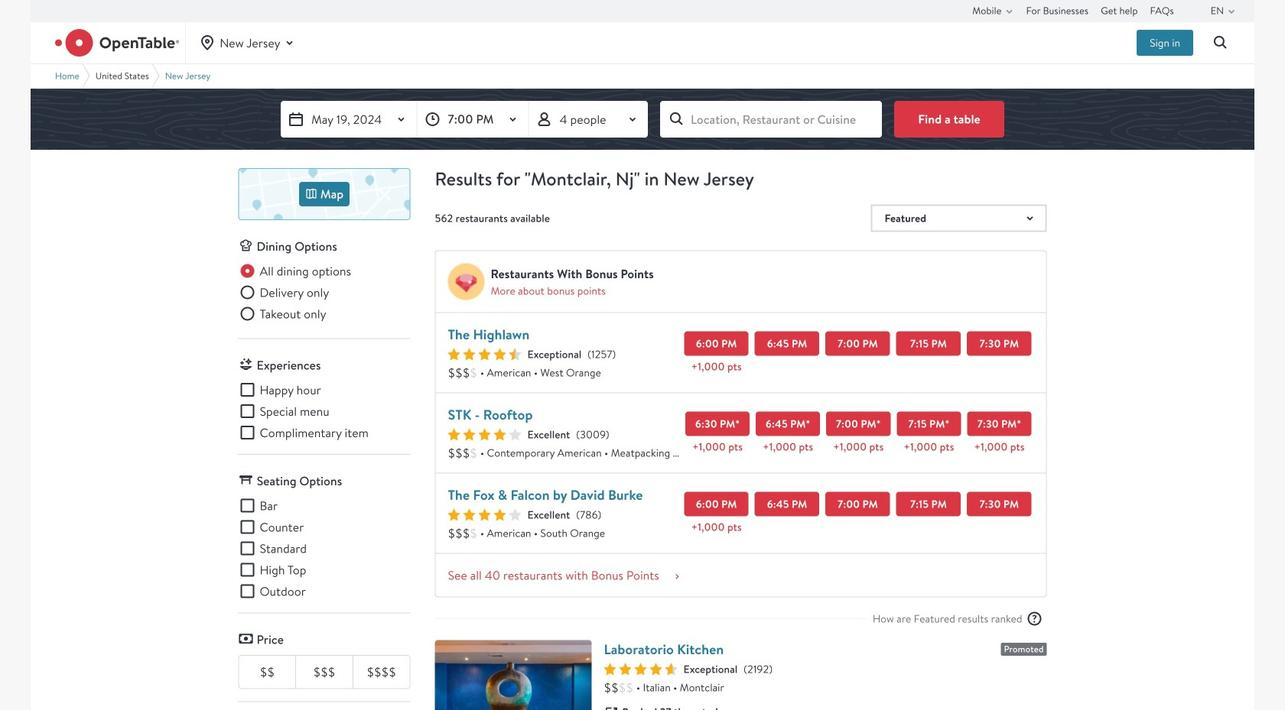 Task type: describe. For each thing, give the bounding box(es) containing it.
4.7 stars image
[[604, 664, 678, 676]]

opentable logo image
[[55, 29, 179, 57]]



Task type: vqa. For each thing, say whether or not it's contained in the screenshot.
4.8 Stars image
no



Task type: locate. For each thing, give the bounding box(es) containing it.
3 group from the top
[[238, 497, 411, 601]]

2 vertical spatial group
[[238, 497, 411, 601]]

4.6 stars image
[[448, 349, 522, 361]]

group
[[238, 262, 411, 326], [238, 381, 411, 442], [238, 497, 411, 601]]

2 group from the top
[[238, 381, 411, 442]]

1 group from the top
[[238, 262, 411, 326]]

None radio
[[238, 305, 326, 323]]

bonus point image
[[448, 264, 485, 300]]

0 vertical spatial group
[[238, 262, 411, 326]]

1 vertical spatial group
[[238, 381, 411, 442]]

Please input a Location, Restaurant or Cuisine field
[[660, 101, 882, 138]]

4.1 stars image
[[448, 429, 522, 441]]

none radio inside group
[[238, 305, 326, 323]]

4 stars image
[[448, 509, 522, 522]]

None radio
[[238, 262, 351, 280], [238, 284, 329, 302], [238, 262, 351, 280], [238, 284, 329, 302]]

None field
[[660, 101, 882, 138]]



